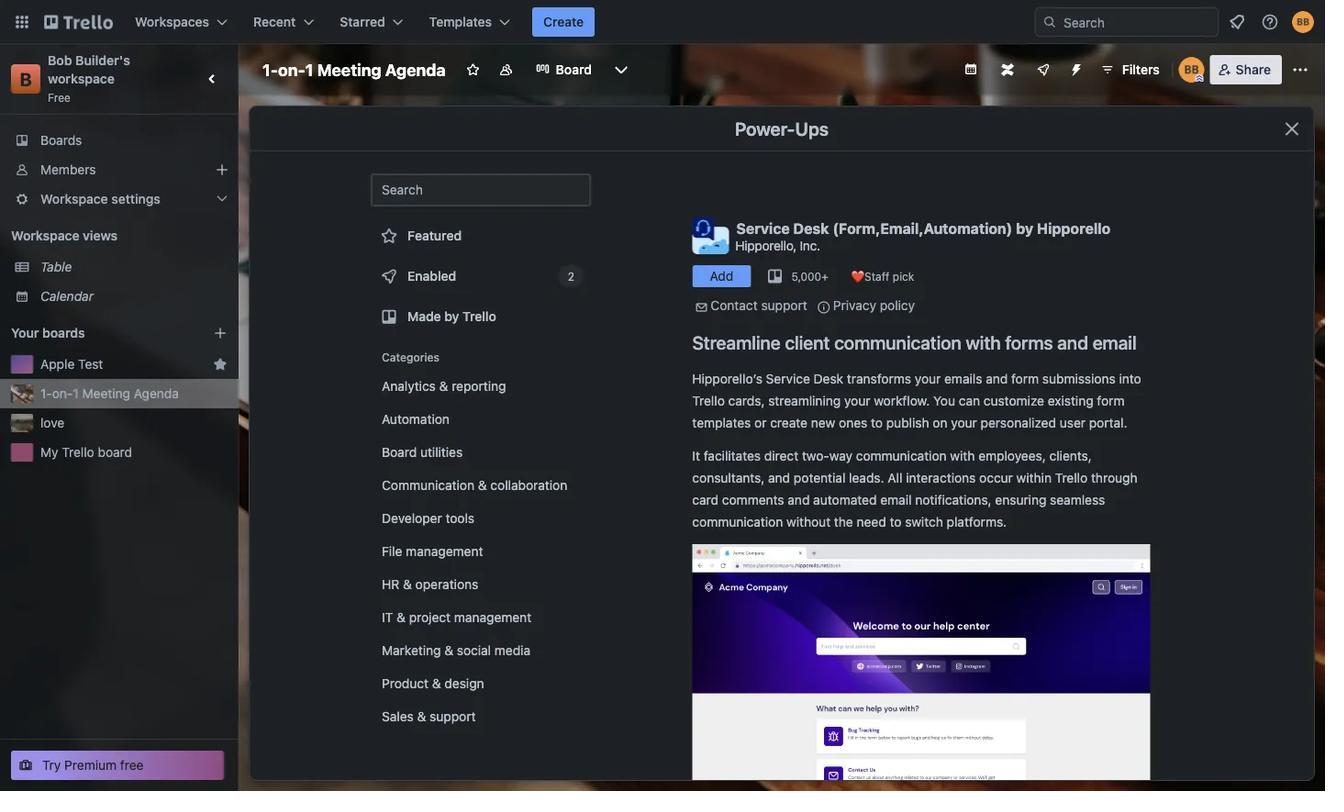 Task type: locate. For each thing, give the bounding box(es) containing it.
agenda left star or unstar board icon
[[385, 60, 446, 79]]

calendar
[[40, 289, 94, 304]]

workspace up table at the top
[[11, 228, 79, 243]]

to right need
[[890, 515, 902, 530]]

open information menu image
[[1261, 13, 1280, 31]]

communication down policy on the right of page
[[835, 331, 962, 353]]

1 horizontal spatial email
[[1093, 331, 1137, 353]]

templates
[[693, 415, 751, 431]]

& for operations
[[403, 577, 412, 592]]

apple test
[[40, 357, 103, 372]]

new
[[811, 415, 836, 431]]

apple
[[40, 357, 75, 372]]

1-on-1 meeting agenda
[[263, 60, 446, 79], [40, 386, 179, 401]]

confluence icon image
[[1001, 63, 1014, 76]]

by left hipporello
[[1016, 220, 1034, 237]]

1 vertical spatial service
[[766, 371, 811, 387]]

0 vertical spatial desk
[[794, 220, 830, 237]]

& left social
[[445, 643, 454, 658]]

to right ones
[[871, 415, 883, 431]]

email up into
[[1093, 331, 1137, 353]]

1 vertical spatial support
[[430, 709, 476, 724]]

1 vertical spatial on-
[[52, 386, 73, 401]]

can
[[959, 393, 981, 409]]

sm image
[[815, 298, 833, 317]]

1 down recent popup button
[[305, 60, 313, 79]]

automation
[[382, 412, 450, 427]]

by right the made
[[445, 309, 459, 324]]

1-on-1 meeting agenda down apple test link on the top left of page
[[40, 386, 179, 401]]

made by trello link
[[371, 298, 591, 335]]

0 horizontal spatial by
[[445, 309, 459, 324]]

1 vertical spatial 1-on-1 meeting agenda
[[40, 386, 179, 401]]

0 horizontal spatial 1
[[73, 386, 79, 401]]

1 horizontal spatial on-
[[278, 60, 305, 79]]

& for design
[[432, 676, 441, 691]]

filters button
[[1095, 55, 1166, 84]]

0 vertical spatial support
[[762, 298, 808, 313]]

workspace settings button
[[0, 185, 239, 214]]

try premium free
[[42, 758, 144, 773]]

1 horizontal spatial your
[[915, 371, 941, 387]]

0 horizontal spatial on-
[[52, 386, 73, 401]]

on- down recent popup button
[[278, 60, 305, 79]]

1 horizontal spatial meeting
[[317, 60, 382, 79]]

support down the 5,000
[[762, 298, 808, 313]]

and down direct on the bottom
[[769, 471, 791, 486]]

1 vertical spatial meeting
[[82, 386, 130, 401]]

1- up 'love'
[[40, 386, 52, 401]]

1 vertical spatial desk
[[814, 371, 844, 387]]

b
[[20, 68, 32, 90]]

streamlining
[[769, 393, 841, 409]]

desk
[[794, 220, 830, 237], [814, 371, 844, 387]]

privacy
[[833, 298, 877, 313]]

0 vertical spatial to
[[871, 415, 883, 431]]

Board name text field
[[253, 55, 455, 84]]

workspace for workspace settings
[[40, 191, 108, 207]]

service inside 'hipporello's service desk transforms your emails and form submissions into trello cards, streamlining your workflow. you can customize existing form templates or create new ones to publish on your personalized user portal.'
[[766, 371, 811, 387]]

meeting down starred
[[317, 60, 382, 79]]

test
[[78, 357, 103, 372]]

1 vertical spatial with
[[951, 448, 975, 464]]

form up portal.
[[1098, 393, 1125, 409]]

by inside service desk (form,email,automation) by hipporello hipporello, inc.
[[1016, 220, 1034, 237]]

agenda up love link
[[134, 386, 179, 401]]

workspace inside popup button
[[40, 191, 108, 207]]

0 horizontal spatial to
[[871, 415, 883, 431]]

form up customize
[[1012, 371, 1039, 387]]

desk inside service desk (form,email,automation) by hipporello hipporello, inc.
[[794, 220, 830, 237]]

communication up all
[[856, 448, 947, 464]]

primary element
[[0, 0, 1326, 44]]

automation link
[[371, 405, 591, 434]]

your up you
[[915, 371, 941, 387]]

settings
[[111, 191, 161, 207]]

0 horizontal spatial board
[[382, 445, 417, 460]]

0 vertical spatial workspace
[[40, 191, 108, 207]]

analytics & reporting
[[382, 379, 506, 394]]

comments
[[722, 493, 785, 508]]

board utilities
[[382, 445, 463, 460]]

& left design
[[432, 676, 441, 691]]

1 horizontal spatial 1
[[305, 60, 313, 79]]

desk up streamlining
[[814, 371, 844, 387]]

0 horizontal spatial your
[[845, 393, 871, 409]]

trello up templates
[[693, 393, 725, 409]]

developer
[[382, 511, 442, 526]]

0 vertical spatial agenda
[[385, 60, 446, 79]]

service inside service desk (form,email,automation) by hipporello hipporello, inc.
[[737, 220, 790, 237]]

1 horizontal spatial form
[[1098, 393, 1125, 409]]

utilities
[[420, 445, 463, 460]]

0 vertical spatial meeting
[[317, 60, 382, 79]]

& right sales
[[417, 709, 426, 724]]

premium
[[64, 758, 117, 773]]

communication
[[835, 331, 962, 353], [856, 448, 947, 464], [693, 515, 783, 530]]

1-on-1 meeting agenda down starred
[[263, 60, 446, 79]]

email down all
[[881, 493, 912, 508]]

management
[[406, 544, 483, 559], [454, 610, 532, 625]]

0 horizontal spatial email
[[881, 493, 912, 508]]

share button
[[1211, 55, 1283, 84]]

marketing & social media
[[382, 643, 531, 658]]

2 horizontal spatial your
[[951, 415, 978, 431]]

management up operations at left
[[406, 544, 483, 559]]

power ups image
[[1036, 62, 1051, 77]]

1 inside board name text box
[[305, 60, 313, 79]]

workspaces button
[[124, 7, 239, 37]]

& right analytics
[[439, 379, 448, 394]]

project
[[409, 610, 451, 625]]

employees,
[[979, 448, 1046, 464]]

1-on-1 meeting agenda inside board name text box
[[263, 60, 446, 79]]

1- down recent
[[263, 60, 278, 79]]

support inside 'link'
[[430, 709, 476, 724]]

desk up inc.
[[794, 220, 830, 237]]

on
[[933, 415, 948, 431]]

with up "interactions"
[[951, 448, 975, 464]]

1 vertical spatial 1
[[73, 386, 79, 401]]

operations
[[416, 577, 479, 592]]

0 vertical spatial 1-on-1 meeting agenda
[[263, 60, 446, 79]]

& right the hr
[[403, 577, 412, 592]]

create
[[770, 415, 808, 431]]

and up the without
[[788, 493, 810, 508]]

service up hipporello,
[[737, 220, 790, 237]]

0 vertical spatial board
[[556, 62, 592, 77]]

trello inside it facilitates direct two-way communication with employees, clients, consultants, and potential leads. all interactions occur within trello through card comments and automated email notifications, ensuring seamless communication without the need to switch platforms.
[[1056, 471, 1088, 486]]

free
[[120, 758, 144, 773]]

and inside 'hipporello's service desk transforms your emails and form submissions into trello cards, streamlining your workflow. you can customize existing form templates or create new ones to publish on your personalized user portal.'
[[986, 371, 1008, 387]]

workspaces
[[135, 14, 209, 29]]

boards link
[[0, 126, 239, 155]]

1 vertical spatial your
[[845, 393, 871, 409]]

automated
[[814, 493, 877, 508]]

show menu image
[[1292, 61, 1310, 79]]

+
[[822, 270, 829, 283]]

views
[[83, 228, 118, 243]]

pick
[[893, 270, 915, 283]]

starred icon image
[[213, 357, 228, 372]]

& for support
[[417, 709, 426, 724]]

add button
[[693, 265, 751, 287]]

and up customize
[[986, 371, 1008, 387]]

service
[[737, 220, 790, 237], [766, 371, 811, 387]]

1 horizontal spatial agenda
[[385, 60, 446, 79]]

workspace navigation collapse icon image
[[200, 66, 226, 92]]

1 horizontal spatial to
[[890, 515, 902, 530]]

5,000 +
[[792, 270, 829, 283]]

0 vertical spatial by
[[1016, 220, 1034, 237]]

1 vertical spatial communication
[[856, 448, 947, 464]]

board down "automation" in the bottom left of the page
[[382, 445, 417, 460]]

1 vertical spatial workspace
[[11, 228, 79, 243]]

1 vertical spatial email
[[881, 493, 912, 508]]

free
[[48, 91, 71, 104]]

workspace down 'members'
[[40, 191, 108, 207]]

& right the it
[[397, 610, 406, 625]]

board
[[556, 62, 592, 77], [382, 445, 417, 460]]

1 vertical spatial by
[[445, 309, 459, 324]]

1 vertical spatial form
[[1098, 393, 1125, 409]]

board left customize views image
[[556, 62, 592, 77]]

share
[[1236, 62, 1272, 77]]

my
[[40, 445, 58, 460]]

& inside 'link'
[[417, 709, 426, 724]]

support
[[762, 298, 808, 313], [430, 709, 476, 724]]

categories
[[382, 351, 440, 364]]

& for project
[[397, 610, 406, 625]]

with up emails
[[966, 331, 1001, 353]]

1 vertical spatial to
[[890, 515, 902, 530]]

0 vertical spatial service
[[737, 220, 790, 237]]

file management
[[382, 544, 483, 559]]

forms
[[1006, 331, 1054, 353]]

bob builder (bobbuilder40) image
[[1293, 11, 1315, 33]]

templates
[[429, 14, 492, 29]]

trello inside 'hipporello's service desk transforms your emails and form submissions into trello cards, streamlining your workflow. you can customize existing form templates or create new ones to publish on your personalized user portal.'
[[693, 393, 725, 409]]

or
[[755, 415, 767, 431]]

design
[[445, 676, 484, 691]]

1 horizontal spatial 1-on-1 meeting agenda
[[263, 60, 446, 79]]

1 down "apple test"
[[73, 386, 79, 401]]

& inside "link"
[[403, 577, 412, 592]]

your down can
[[951, 415, 978, 431]]

hipporello's service desk transforms your emails and form submissions into trello cards, streamlining your workflow. you can customize existing form templates or create new ones to publish on your personalized user portal.
[[693, 371, 1142, 431]]

ups
[[796, 118, 829, 139]]

communication & collaboration
[[382, 478, 568, 493]]

0 horizontal spatial 1-
[[40, 386, 52, 401]]

with
[[966, 331, 1001, 353], [951, 448, 975, 464]]

0 notifications image
[[1227, 11, 1249, 33]]

hr
[[382, 577, 400, 592]]

ones
[[839, 415, 868, 431]]

0 horizontal spatial agenda
[[134, 386, 179, 401]]

through
[[1092, 471, 1138, 486]]

0 horizontal spatial form
[[1012, 371, 1039, 387]]

made
[[408, 309, 441, 324]]

trello down clients,
[[1056, 471, 1088, 486]]

on- down apple
[[52, 386, 73, 401]]

& down board utilities link
[[478, 478, 487, 493]]

service up streamlining
[[766, 371, 811, 387]]

1 horizontal spatial by
[[1016, 220, 1034, 237]]

management down 'hr & operations' "link"
[[454, 610, 532, 625]]

workflow.
[[874, 393, 930, 409]]

developer tools
[[382, 511, 475, 526]]

1 horizontal spatial board
[[556, 62, 592, 77]]

calendar power-up image
[[964, 62, 978, 76]]

automation image
[[1062, 55, 1088, 81]]

support down design
[[430, 709, 476, 724]]

recent button
[[242, 7, 325, 37]]

workspace
[[48, 71, 115, 86]]

1 horizontal spatial 1-
[[263, 60, 278, 79]]

0 vertical spatial on-
[[278, 60, 305, 79]]

Search field
[[1058, 8, 1218, 36]]

0 horizontal spatial support
[[430, 709, 476, 724]]

personalized
[[981, 415, 1057, 431]]

meeting down the test
[[82, 386, 130, 401]]

your up ones
[[845, 393, 871, 409]]

& for collaboration
[[478, 478, 487, 493]]

table
[[40, 259, 72, 275]]

your
[[11, 325, 39, 341]]

user
[[1060, 415, 1086, 431]]

0 vertical spatial 1
[[305, 60, 313, 79]]

occur
[[980, 471, 1013, 486]]

switch to… image
[[13, 13, 31, 31]]

2
[[568, 270, 575, 283]]

0 vertical spatial 1-
[[263, 60, 278, 79]]

1 vertical spatial board
[[382, 445, 417, 460]]

communication down 'comments'
[[693, 515, 783, 530]]

0 horizontal spatial 1-on-1 meeting agenda
[[40, 386, 179, 401]]

communication
[[382, 478, 475, 493]]

featured
[[408, 228, 462, 243]]

collaboration
[[491, 478, 568, 493]]

workspace for workspace views
[[11, 228, 79, 243]]

developer tools link
[[371, 504, 591, 533]]



Task type: describe. For each thing, give the bounding box(es) containing it.
sales
[[382, 709, 414, 724]]

media
[[495, 643, 531, 658]]

streamline client communication with forms and email
[[693, 331, 1137, 353]]

love
[[40, 415, 64, 431]]

0 horizontal spatial meeting
[[82, 386, 130, 401]]

hipporello's
[[693, 371, 763, 387]]

it & project management
[[382, 610, 532, 625]]

tools
[[446, 511, 475, 526]]

5,000
[[792, 270, 822, 283]]

communication & collaboration link
[[371, 471, 591, 500]]

search image
[[1043, 15, 1058, 29]]

workspace visible image
[[499, 62, 514, 77]]

you
[[934, 393, 956, 409]]

this member is an admin of this board. image
[[1196, 74, 1204, 83]]

product & design link
[[371, 669, 591, 699]]

sales & support link
[[371, 702, 591, 732]]

(form,email,automation)
[[833, 220, 1013, 237]]

1 inside 1-on-1 meeting agenda link
[[73, 386, 79, 401]]

0 vertical spatial your
[[915, 371, 941, 387]]

without
[[787, 515, 831, 530]]

1 horizontal spatial support
[[762, 298, 808, 313]]

existing
[[1048, 393, 1094, 409]]

streamline
[[693, 331, 781, 353]]

contact support
[[711, 298, 808, 313]]

0 vertical spatial with
[[966, 331, 1001, 353]]

0 vertical spatial communication
[[835, 331, 962, 353]]

and up submissions
[[1058, 331, 1089, 353]]

submissions
[[1043, 371, 1116, 387]]

add board image
[[213, 326, 228, 341]]

marketing & social media link
[[371, 636, 591, 666]]

leads.
[[849, 471, 885, 486]]

board
[[98, 445, 132, 460]]

potential
[[794, 471, 846, 486]]

privacy policy link
[[833, 298, 915, 313]]

b link
[[11, 64, 40, 94]]

1 vertical spatial agenda
[[134, 386, 179, 401]]

meeting inside board name text box
[[317, 60, 382, 79]]

1 vertical spatial management
[[454, 610, 532, 625]]

transforms
[[847, 371, 912, 387]]

on- inside board name text box
[[278, 60, 305, 79]]

members
[[40, 162, 96, 177]]

it facilitates direct two-way communication with employees, clients, consultants, and potential leads. all interactions occur within trello through card comments and automated email notifications, ensuring seamless communication without the need to switch platforms.
[[693, 448, 1138, 530]]

boards
[[42, 325, 85, 341]]

love link
[[40, 414, 228, 432]]

try premium free button
[[11, 751, 224, 780]]

to inside 'hipporello's service desk transforms your emails and form submissions into trello cards, streamlining your workflow. you can customize existing form templates or create new ones to publish on your personalized user portal.'
[[871, 415, 883, 431]]

my trello board link
[[40, 443, 228, 462]]

all
[[888, 471, 903, 486]]

board for board utilities
[[382, 445, 417, 460]]

portal.
[[1090, 415, 1128, 431]]

email inside it facilitates direct two-way communication with employees, clients, consultants, and potential leads. all interactions occur within trello through card comments and automated email notifications, ensuring seamless communication without the need to switch platforms.
[[881, 493, 912, 508]]

contact
[[711, 298, 758, 313]]

social
[[457, 643, 491, 658]]

& for reporting
[[439, 379, 448, 394]]

my trello board
[[40, 445, 132, 460]]

agenda inside board name text box
[[385, 60, 446, 79]]

2 vertical spatial communication
[[693, 515, 783, 530]]

notifications,
[[916, 493, 992, 508]]

0 vertical spatial management
[[406, 544, 483, 559]]

hr & operations link
[[371, 570, 591, 600]]

trello right my
[[62, 445, 94, 460]]

marketing
[[382, 643, 441, 658]]

hipporello
[[1037, 220, 1111, 237]]

table link
[[40, 258, 228, 276]]

trello right the made
[[463, 309, 496, 324]]

facilitates
[[704, 448, 761, 464]]

it
[[693, 448, 700, 464]]

create
[[544, 14, 584, 29]]

bob builder's workspace link
[[48, 53, 134, 86]]

power-ups
[[735, 118, 829, 139]]

direct
[[765, 448, 799, 464]]

Search text field
[[371, 174, 591, 207]]

bob
[[48, 53, 72, 68]]

starred button
[[329, 7, 415, 37]]

0 vertical spatial email
[[1093, 331, 1137, 353]]

service desk (form,email,automation) by hipporello hipporello, inc.
[[736, 220, 1111, 253]]

add
[[710, 269, 734, 284]]

your boards with 4 items element
[[11, 322, 185, 344]]

filters
[[1123, 62, 1160, 77]]

create button
[[533, 7, 595, 37]]

to inside it facilitates direct two-way communication with employees, clients, consultants, and potential leads. all interactions occur within trello through card comments and automated email notifications, ensuring seamless communication without the need to switch platforms.
[[890, 515, 902, 530]]

sm image
[[693, 298, 711, 317]]

client
[[785, 331, 830, 353]]

bob builder (bobbuilder40) image
[[1179, 57, 1205, 83]]

1 vertical spatial 1-
[[40, 386, 52, 401]]

& for social
[[445, 643, 454, 658]]

reporting
[[452, 379, 506, 394]]

back to home image
[[44, 7, 113, 37]]

1-on-1 meeting agenda link
[[40, 385, 228, 403]]

sales & support
[[382, 709, 476, 724]]

ensuring
[[996, 493, 1047, 508]]

seamless
[[1050, 493, 1106, 508]]

two-
[[802, 448, 830, 464]]

star or unstar board image
[[466, 62, 481, 77]]

interactions
[[906, 471, 976, 486]]

members link
[[0, 155, 239, 185]]

into
[[1120, 371, 1142, 387]]

customize
[[984, 393, 1045, 409]]

product & design
[[382, 676, 484, 691]]

customize views image
[[612, 61, 631, 79]]

recent
[[253, 14, 296, 29]]

publish
[[887, 415, 930, 431]]

1- inside board name text box
[[263, 60, 278, 79]]

inc.
[[800, 238, 821, 253]]

desk inside 'hipporello's service desk transforms your emails and form submissions into trello cards, streamlining your workflow. you can customize existing form templates or create new ones to publish on your personalized user portal.'
[[814, 371, 844, 387]]

analytics & reporting link
[[371, 372, 591, 401]]

2 vertical spatial your
[[951, 415, 978, 431]]

starred
[[340, 14, 385, 29]]

workspace views
[[11, 228, 118, 243]]

staff
[[865, 270, 890, 283]]

board for board
[[556, 62, 592, 77]]

within
[[1017, 471, 1052, 486]]

0 vertical spatial form
[[1012, 371, 1039, 387]]

with inside it facilitates direct two-way communication with employees, clients, consultants, and potential leads. all interactions occur within trello through card comments and automated email notifications, ensuring seamless communication without the need to switch platforms.
[[951, 448, 975, 464]]



Task type: vqa. For each thing, say whether or not it's contained in the screenshot.
Premium on the left bottom of page
yes



